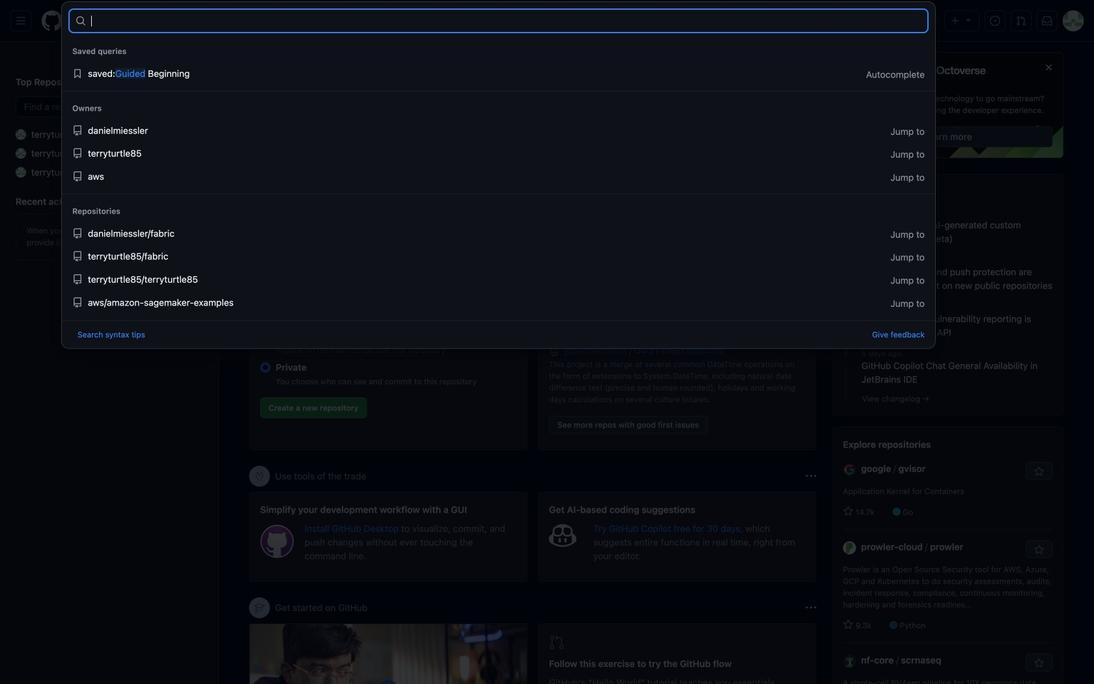 Task type: vqa. For each thing, say whether or not it's contained in the screenshot.
the theme inside THIS THEME WILL BE ACTIVE WHEN YOUR SYSTEM IS SET TO "LIGHT MODE"
no



Task type: locate. For each thing, give the bounding box(es) containing it.
0 vertical spatial star this repository image
[[1034, 545, 1045, 555]]

1 vertical spatial git pull request image
[[549, 635, 565, 650]]

1 star this repository image from the top
[[1034, 545, 1045, 555]]

Top Repositories search field
[[16, 96, 203, 117]]

github desktop image
[[260, 525, 294, 559]]

star image
[[844, 620, 854, 630]]

plus image
[[951, 16, 961, 26]]

None radio
[[260, 331, 271, 341], [260, 362, 271, 373], [260, 331, 271, 341], [260, 362, 271, 373]]

@nf-core profile image
[[844, 655, 857, 668]]

@prowler-cloud profile image
[[844, 541, 857, 554]]

try the github flow element
[[538, 624, 817, 684]]

star this repository image for @prowler-cloud profile image at the right
[[1034, 545, 1045, 555]]

star this repository image
[[1034, 545, 1045, 555], [1034, 658, 1045, 669]]

2 star this repository image from the top
[[1034, 658, 1045, 669]]

github logo image
[[844, 63, 987, 87]]

star this repository image for the @nf-core profile icon
[[1034, 658, 1045, 669]]

git pull request image inside the try the github flow element
[[549, 635, 565, 650]]

1 horizontal spatial git pull request image
[[1017, 16, 1027, 26]]

repositories that need your help element
[[538, 226, 817, 450]]

star image
[[844, 506, 854, 517]]

dialog
[[61, 1, 936, 349]]

git pull request image
[[1017, 16, 1027, 26], [549, 635, 565, 650]]

notifications image
[[1043, 16, 1053, 26]]

why am i seeing this? image
[[806, 603, 817, 613]]

excel_importer image
[[16, 167, 26, 178]]

issue opened image
[[990, 16, 1001, 26]]

suggestions list box
[[62, 35, 936, 320]]

close image
[[1044, 62, 1055, 73]]

terryturtle85 image
[[16, 129, 26, 140]]

None text field
[[91, 10, 927, 31]]

command palette image
[[913, 16, 923, 26]]

1 vertical spatial star this repository image
[[1034, 658, 1045, 669]]

0 vertical spatial git pull request image
[[1017, 16, 1027, 26]]

get ai-based coding suggestions element
[[538, 492, 817, 582]]

tools image
[[254, 471, 265, 482]]

0 horizontal spatial git pull request image
[[549, 635, 565, 650]]

name your new repository... text field
[[260, 304, 517, 325]]



Task type: describe. For each thing, give the bounding box(es) containing it.
why am i seeing this? image
[[806, 471, 817, 482]]

@google profile image
[[844, 463, 857, 476]]

what is github? element
[[249, 624, 528, 684]]

simplify your development workflow with a gui element
[[249, 492, 528, 582]]

explore repositories navigation
[[832, 427, 1064, 684]]

homepage image
[[42, 10, 63, 31]]

fabric image
[[16, 148, 26, 159]]

star this repository image
[[1034, 467, 1045, 477]]

repo image
[[549, 310, 560, 321]]

triangle down image
[[964, 15, 974, 25]]

dot fill image
[[841, 347, 852, 358]]

repo image
[[549, 346, 560, 357]]

Find a repository… text field
[[16, 96, 203, 117]]

mortar board image
[[254, 603, 265, 613]]

explore element
[[832, 52, 1064, 684]]

what is github? image
[[250, 624, 527, 684]]



